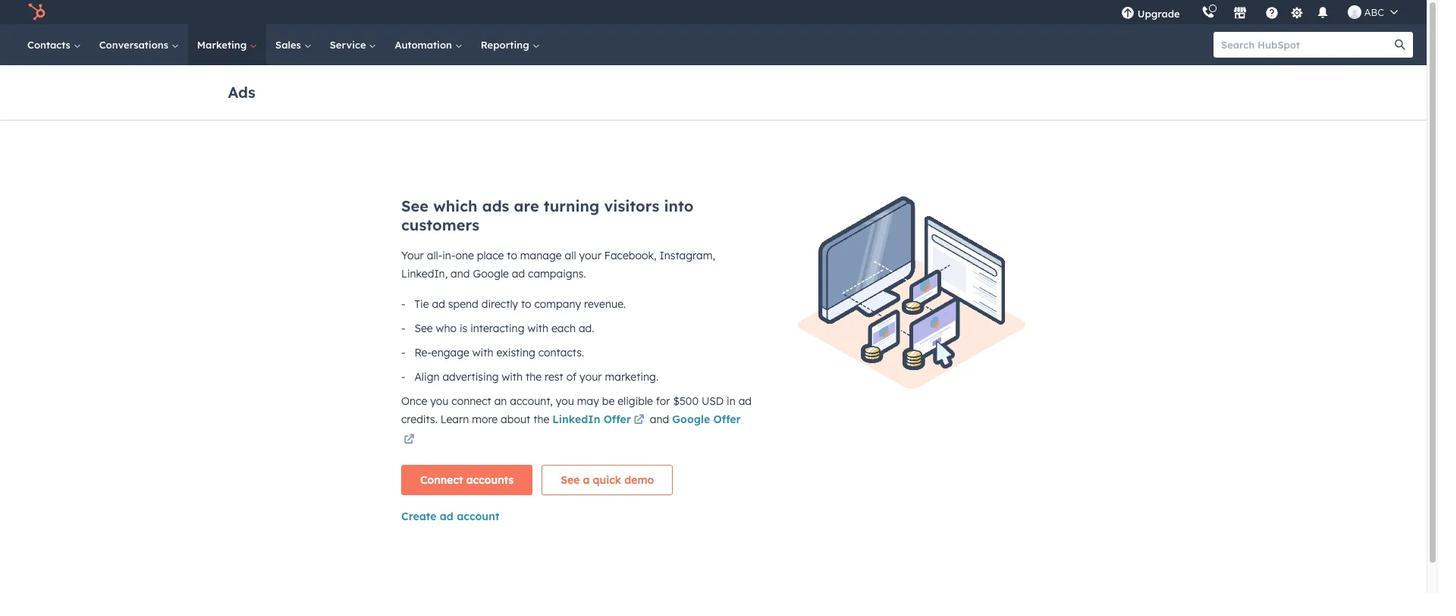 Task type: describe. For each thing, give the bounding box(es) containing it.
search button
[[1387, 32, 1413, 58]]

Search HubSpot search field
[[1214, 32, 1399, 58]]

which
[[433, 196, 477, 215]]

reporting link
[[472, 24, 549, 65]]

sales
[[275, 39, 304, 51]]

1 vertical spatial to
[[521, 297, 531, 311]]

notifications image
[[1316, 7, 1329, 20]]

who
[[436, 322, 457, 335]]

advertising
[[442, 370, 499, 384]]

see a quick demo
[[561, 473, 654, 487]]

revenue.
[[584, 297, 626, 311]]

customers
[[401, 215, 479, 234]]

notifications button
[[1310, 0, 1335, 24]]

settings link
[[1288, 4, 1307, 20]]

linkedin
[[552, 413, 600, 426]]

see which ads are turning visitors into customers
[[401, 196, 694, 234]]

align
[[414, 370, 440, 384]]

2 horizontal spatial with
[[527, 322, 548, 335]]

contacts link
[[18, 24, 90, 65]]

calling icon button
[[1195, 2, 1221, 22]]

turning
[[544, 196, 599, 215]]

instagram,
[[659, 249, 715, 262]]

rest
[[545, 370, 563, 384]]

for
[[656, 394, 670, 408]]

help button
[[1259, 0, 1285, 24]]

offer for google offer
[[713, 413, 741, 426]]

tie ad spend directly to company revenue.
[[414, 297, 626, 311]]

ad right create
[[440, 510, 454, 523]]

1 vertical spatial and
[[647, 413, 672, 426]]

quick
[[593, 473, 621, 487]]

see for see a quick demo
[[561, 473, 580, 487]]

hubspot link
[[18, 3, 57, 21]]

once you connect an account, you may be eligible for $500 usd in ad credits. learn more about the
[[401, 394, 752, 426]]

into
[[664, 196, 694, 215]]

2 you from the left
[[556, 394, 574, 408]]

place
[[477, 249, 504, 262]]

interacting
[[470, 322, 524, 335]]

contacts
[[27, 39, 73, 51]]

an
[[494, 394, 507, 408]]

account
[[457, 510, 499, 523]]

your all-in-one place to manage all your facebook, instagram, linkedin, and google ad campaigns.
[[401, 249, 715, 281]]

more
[[472, 413, 498, 426]]

marketplaces button
[[1224, 0, 1256, 24]]

directly
[[481, 297, 518, 311]]

see for see who is interacting with each ad.
[[414, 322, 433, 335]]

ads
[[482, 196, 509, 215]]

ad right tie
[[432, 297, 445, 311]]

facebook,
[[604, 249, 656, 262]]

spend
[[448, 297, 478, 311]]

see who is interacting with each ad.
[[414, 322, 594, 335]]

one
[[455, 249, 474, 262]]

menu containing abc
[[1110, 0, 1408, 24]]

link opens in a new window image for google offer
[[404, 432, 414, 450]]

google inside your all-in-one place to manage all your facebook, instagram, linkedin, and google ad campaigns.
[[473, 267, 509, 281]]

connect accounts
[[420, 473, 514, 487]]

brad klo image
[[1348, 5, 1361, 19]]

hubspot image
[[27, 3, 46, 21]]

is
[[460, 322, 467, 335]]

contacts.
[[538, 346, 584, 360]]

marketplaces image
[[1233, 7, 1247, 20]]

connect accounts link
[[401, 465, 533, 495]]

google inside google offer link
[[672, 413, 710, 426]]

google offer link
[[401, 413, 741, 450]]

linkedin offer
[[552, 413, 631, 426]]

create ad account button
[[401, 510, 499, 523]]

service
[[330, 39, 369, 51]]

with for the
[[502, 370, 523, 384]]

engage
[[431, 346, 469, 360]]

sales link
[[266, 24, 321, 65]]

accounts
[[466, 473, 514, 487]]

search image
[[1395, 39, 1405, 50]]

calling icon image
[[1201, 6, 1215, 20]]

manage
[[520, 249, 562, 262]]

be
[[602, 394, 615, 408]]

0 vertical spatial the
[[526, 370, 542, 384]]

re-
[[414, 346, 431, 360]]



Task type: vqa. For each thing, say whether or not it's contained in the screenshot.
REVENUE.
yes



Task type: locate. For each thing, give the bounding box(es) containing it.
google
[[473, 267, 509, 281], [672, 413, 710, 426]]

link opens in a new window image down the credits.
[[404, 432, 414, 450]]

link opens in a new window image inside linkedin offer 'link'
[[634, 415, 644, 426]]

account,
[[510, 394, 553, 408]]

ads
[[228, 82, 255, 101]]

and
[[451, 267, 470, 281], [647, 413, 672, 426]]

learn
[[440, 413, 469, 426]]

offer down "in"
[[713, 413, 741, 426]]

2 offer from the left
[[713, 413, 741, 426]]

0 vertical spatial your
[[579, 249, 601, 262]]

abc button
[[1338, 0, 1407, 24]]

2 vertical spatial with
[[502, 370, 523, 384]]

see left which
[[401, 196, 429, 215]]

service link
[[321, 24, 386, 65]]

0 horizontal spatial offer
[[603, 413, 631, 426]]

and down one in the left top of the page
[[451, 267, 470, 281]]

a
[[583, 473, 590, 487]]

0 vertical spatial and
[[451, 267, 470, 281]]

ad.
[[579, 322, 594, 335]]

menu
[[1110, 0, 1408, 24]]

create
[[401, 510, 436, 523]]

link opens in a new window image for google offer
[[404, 435, 414, 446]]

marketing
[[197, 39, 250, 51]]

connect
[[452, 394, 491, 408]]

marketing link
[[188, 24, 266, 65]]

reporting
[[481, 39, 532, 51]]

marketing.
[[605, 370, 658, 384]]

to
[[507, 249, 517, 262], [521, 297, 531, 311]]

conversations link
[[90, 24, 188, 65]]

1 horizontal spatial and
[[647, 413, 672, 426]]

google down $500
[[672, 413, 710, 426]]

may
[[577, 394, 599, 408]]

1 vertical spatial with
[[472, 346, 493, 360]]

about
[[501, 413, 530, 426]]

usd
[[701, 394, 724, 408]]

once
[[401, 394, 427, 408]]

your
[[579, 249, 601, 262], [580, 370, 602, 384]]

align advertising with the rest of your marketing.
[[414, 370, 658, 384]]

visitors
[[604, 196, 659, 215]]

google down 'place'
[[473, 267, 509, 281]]

your
[[401, 249, 424, 262]]

see left the a
[[561, 473, 580, 487]]

see for see which ads are turning visitors into customers
[[401, 196, 429, 215]]

1 horizontal spatial to
[[521, 297, 531, 311]]

settings image
[[1290, 6, 1304, 20]]

1 vertical spatial google
[[672, 413, 710, 426]]

0 horizontal spatial you
[[430, 394, 449, 408]]

to right 'place'
[[507, 249, 517, 262]]

with up advertising
[[472, 346, 493, 360]]

with down existing
[[502, 370, 523, 384]]

1 vertical spatial your
[[580, 370, 602, 384]]

the
[[526, 370, 542, 384], [533, 413, 549, 426]]

0 vertical spatial with
[[527, 322, 548, 335]]

link opens in a new window image
[[634, 415, 644, 426], [404, 435, 414, 446]]

existing
[[496, 346, 535, 360]]

your right of
[[580, 370, 602, 384]]

to inside your all-in-one place to manage all your facebook, instagram, linkedin, and google ad campaigns.
[[507, 249, 517, 262]]

the down account,
[[533, 413, 549, 426]]

and down 'for'
[[647, 413, 672, 426]]

link opens in a new window image for linkedin offer
[[634, 415, 644, 426]]

conversations
[[99, 39, 171, 51]]

create ad account
[[401, 510, 499, 523]]

link opens in a new window image inside google offer link
[[404, 432, 414, 450]]

all-
[[427, 249, 442, 262]]

0 horizontal spatial with
[[472, 346, 493, 360]]

google offer
[[672, 413, 741, 426]]

automation
[[395, 39, 455, 51]]

all
[[565, 249, 576, 262]]

linkedin offer link
[[552, 412, 647, 430]]

company
[[534, 297, 581, 311]]

upgrade
[[1137, 8, 1180, 20]]

you up the learn
[[430, 394, 449, 408]]

1 horizontal spatial link opens in a new window image
[[634, 412, 644, 430]]

connect
[[420, 473, 463, 487]]

each
[[551, 322, 576, 335]]

0 horizontal spatial link opens in a new window image
[[404, 432, 414, 450]]

offer
[[603, 413, 631, 426], [713, 413, 741, 426]]

with
[[527, 322, 548, 335], [472, 346, 493, 360], [502, 370, 523, 384]]

you
[[430, 394, 449, 408], [556, 394, 574, 408]]

0 horizontal spatial and
[[451, 267, 470, 281]]

ad down manage
[[512, 267, 525, 281]]

see inside button
[[561, 473, 580, 487]]

the left rest
[[526, 370, 542, 384]]

link opens in a new window image down the credits.
[[404, 435, 414, 446]]

in
[[727, 394, 736, 408]]

0 horizontal spatial link opens in a new window image
[[404, 435, 414, 446]]

ad inside your all-in-one place to manage all your facebook, instagram, linkedin, and google ad campaigns.
[[512, 267, 525, 281]]

ad
[[512, 267, 525, 281], [432, 297, 445, 311], [738, 394, 752, 408], [440, 510, 454, 523]]

help image
[[1265, 7, 1279, 20]]

see inside see which ads are turning visitors into customers
[[401, 196, 429, 215]]

link opens in a new window image down eligible
[[634, 412, 644, 430]]

campaigns.
[[528, 267, 586, 281]]

demo
[[624, 473, 654, 487]]

see
[[401, 196, 429, 215], [414, 322, 433, 335], [561, 473, 580, 487]]

with for existing
[[472, 346, 493, 360]]

see a quick demo button
[[542, 465, 673, 495]]

1 vertical spatial see
[[414, 322, 433, 335]]

0 horizontal spatial google
[[473, 267, 509, 281]]

to right directly
[[521, 297, 531, 311]]

1 horizontal spatial with
[[502, 370, 523, 384]]

1 vertical spatial link opens in a new window image
[[404, 435, 414, 446]]

automation link
[[386, 24, 472, 65]]

0 vertical spatial to
[[507, 249, 517, 262]]

abc
[[1364, 6, 1384, 18]]

0 vertical spatial see
[[401, 196, 429, 215]]

offer down be
[[603, 413, 631, 426]]

your inside your all-in-one place to manage all your facebook, instagram, linkedin, and google ad campaigns.
[[579, 249, 601, 262]]

0 vertical spatial google
[[473, 267, 509, 281]]

1 vertical spatial the
[[533, 413, 549, 426]]

re-engage with existing contacts.
[[414, 346, 584, 360]]

0 vertical spatial link opens in a new window image
[[634, 412, 644, 430]]

link opens in a new window image inside google offer link
[[404, 435, 414, 446]]

offer for linkedin offer
[[603, 413, 631, 426]]

1 offer from the left
[[603, 413, 631, 426]]

you up linkedin in the left of the page
[[556, 394, 574, 408]]

of
[[566, 370, 577, 384]]

credits.
[[401, 413, 438, 426]]

with left each
[[527, 322, 548, 335]]

2 vertical spatial see
[[561, 473, 580, 487]]

see left who
[[414, 322, 433, 335]]

tie
[[414, 297, 429, 311]]

1 horizontal spatial you
[[556, 394, 574, 408]]

link opens in a new window image down eligible
[[634, 415, 644, 426]]

1 horizontal spatial google
[[672, 413, 710, 426]]

1 horizontal spatial offer
[[713, 413, 741, 426]]

are
[[514, 196, 539, 215]]

link opens in a new window image for linkedin offer
[[634, 412, 644, 430]]

1 you from the left
[[430, 394, 449, 408]]

linkedin,
[[401, 267, 448, 281]]

0 horizontal spatial to
[[507, 249, 517, 262]]

ad inside once you connect an account, you may be eligible for $500 usd in ad credits. learn more about the
[[738, 394, 752, 408]]

your right all at left top
[[579, 249, 601, 262]]

0 vertical spatial link opens in a new window image
[[634, 415, 644, 426]]

offer inside 'link'
[[603, 413, 631, 426]]

link opens in a new window image
[[634, 412, 644, 430], [404, 432, 414, 450]]

the inside once you connect an account, you may be eligible for $500 usd in ad credits. learn more about the
[[533, 413, 549, 426]]

$500
[[673, 394, 699, 408]]

1 vertical spatial link opens in a new window image
[[404, 432, 414, 450]]

and inside your all-in-one place to manage all your facebook, instagram, linkedin, and google ad campaigns.
[[451, 267, 470, 281]]

1 horizontal spatial link opens in a new window image
[[634, 415, 644, 426]]

in-
[[442, 249, 455, 262]]

upgrade image
[[1121, 7, 1134, 20]]

ad right "in"
[[738, 394, 752, 408]]

eligible
[[618, 394, 653, 408]]



